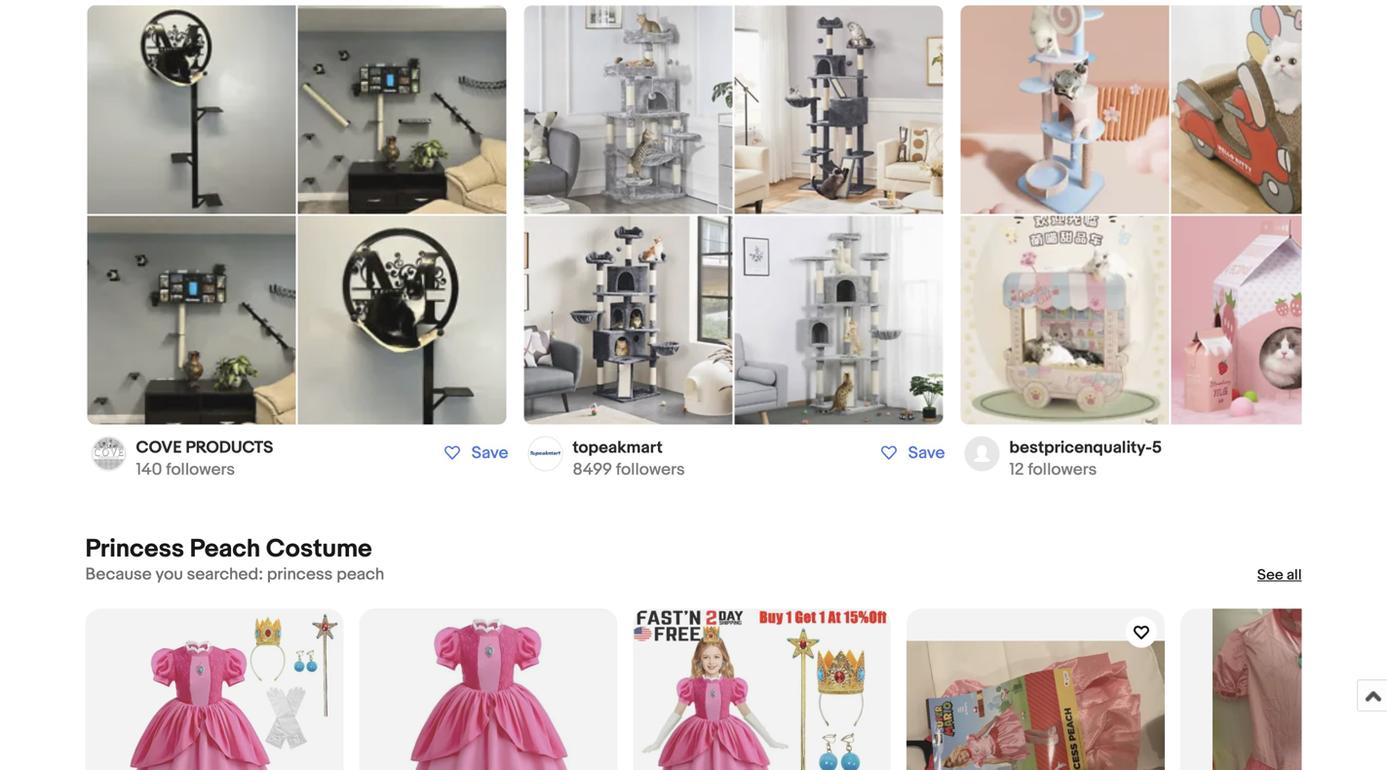 Task type: vqa. For each thing, say whether or not it's contained in the screenshot.
Save to the right
yes



Task type: describe. For each thing, give the bounding box(es) containing it.
followers inside topeakmart 8499 followers
[[616, 460, 685, 480]]

topeakmart
[[573, 438, 663, 458]]

save button for topeakmart 8499 followers
[[871, 442, 951, 465]]

see
[[1258, 566, 1284, 584]]

followers for cove
[[166, 460, 235, 480]]

cove products 140 followers
[[136, 438, 273, 480]]

12
[[1010, 460, 1024, 480]]

see all link
[[1258, 565, 1302, 585]]

peach
[[337, 565, 384, 585]]

topeakmart 8499 followers
[[573, 438, 685, 480]]

bestpricenquality-5 12 followers
[[1010, 438, 1162, 480]]

because you searched: princess peach
[[85, 565, 384, 585]]

cove
[[136, 438, 182, 458]]

you
[[155, 565, 183, 585]]

products
[[186, 438, 273, 458]]

all
[[1287, 566, 1302, 584]]

8499
[[573, 460, 612, 480]]

searched:
[[187, 565, 263, 585]]

because
[[85, 565, 152, 585]]



Task type: locate. For each thing, give the bounding box(es) containing it.
save
[[472, 443, 508, 464], [909, 443, 945, 464]]

peach
[[190, 534, 260, 565]]

because you searched: princess peach element
[[85, 565, 384, 585]]

followers down bestpricenquality-
[[1028, 460, 1097, 480]]

1 followers from the left
[[166, 460, 235, 480]]

followers down products
[[166, 460, 235, 480]]

1 horizontal spatial followers
[[616, 460, 685, 480]]

1 save button from the left
[[434, 442, 514, 465]]

5
[[1152, 438, 1162, 458]]

2 save from the left
[[909, 443, 945, 464]]

save for cove products 140 followers
[[472, 443, 508, 464]]

1 horizontal spatial save button
[[871, 442, 951, 465]]

1 horizontal spatial save
[[909, 443, 945, 464]]

see all
[[1258, 566, 1302, 584]]

save button for cove products 140 followers
[[434, 442, 514, 465]]

3 followers from the left
[[1028, 460, 1097, 480]]

1 save from the left
[[472, 443, 508, 464]]

2 followers from the left
[[616, 460, 685, 480]]

bestpricenquality-
[[1010, 438, 1152, 458]]

followers for bestpricenquality-
[[1028, 460, 1097, 480]]

followers inside "cove products 140 followers"
[[166, 460, 235, 480]]

costume
[[266, 534, 372, 565]]

0 horizontal spatial save button
[[434, 442, 514, 465]]

save button
[[434, 442, 514, 465], [871, 442, 951, 465]]

140
[[136, 460, 162, 480]]

princess peach costume link
[[85, 534, 372, 565]]

2 save button from the left
[[871, 442, 951, 465]]

0 horizontal spatial followers
[[166, 460, 235, 480]]

followers inside bestpricenquality-5 12 followers
[[1028, 460, 1097, 480]]

followers down topeakmart
[[616, 460, 685, 480]]

princess
[[267, 565, 333, 585]]

0 horizontal spatial save
[[472, 443, 508, 464]]

followers
[[166, 460, 235, 480], [616, 460, 685, 480], [1028, 460, 1097, 480]]

save for topeakmart 8499 followers
[[909, 443, 945, 464]]

princess
[[85, 534, 184, 565]]

princess peach costume
[[85, 534, 372, 565]]

2 horizontal spatial followers
[[1028, 460, 1097, 480]]



